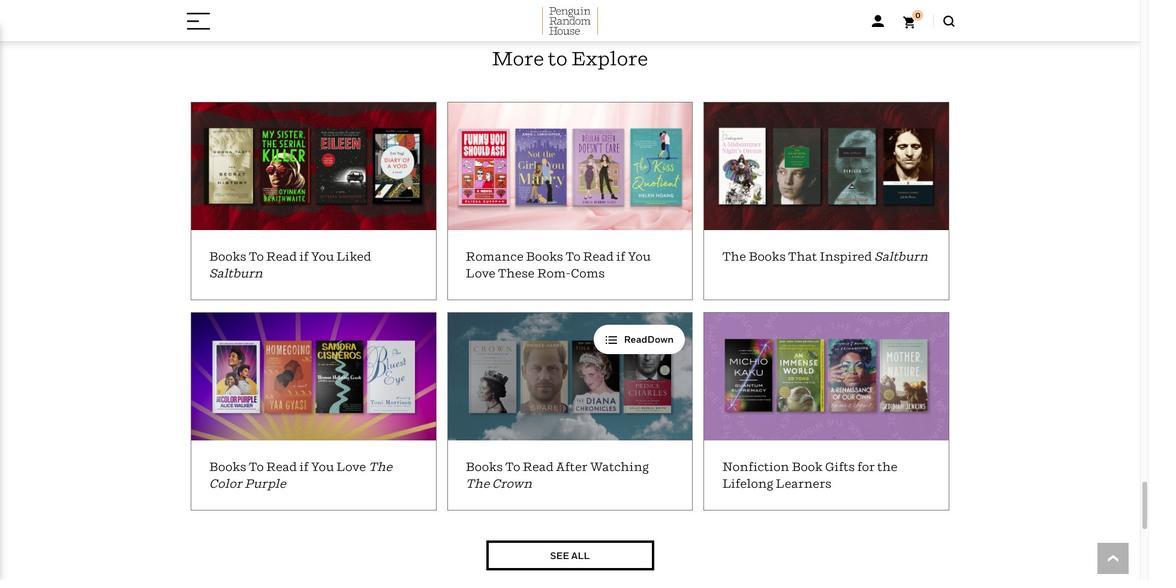Task type: describe. For each thing, give the bounding box(es) containing it.
read inside the romance books to read if you love these rom-coms
[[583, 250, 614, 264]]

read for love
[[266, 460, 297, 475]]

to inside the romance books to read if you love these rom-coms
[[566, 250, 581, 264]]

nonfiction book gifts for the lifelong learners link
[[698, 313, 950, 512]]

to for books to read if you liked saltburn
[[249, 250, 264, 264]]

see
[[551, 550, 570, 562]]

books for books to read after watching the crown
[[466, 460, 503, 475]]

book
[[792, 460, 823, 475]]

gifts
[[826, 460, 856, 475]]

more
[[492, 47, 545, 70]]

after
[[556, 460, 588, 475]]

nonfiction
[[723, 460, 790, 475]]

learners
[[776, 477, 832, 492]]

explore
[[572, 47, 649, 70]]

books to read after watching the crown
[[466, 460, 649, 492]]

crown
[[492, 477, 533, 492]]

if inside the romance books to read if you love these rom-coms
[[617, 250, 626, 264]]

books for books to read if you liked saltburn
[[209, 250, 247, 264]]

that
[[789, 250, 818, 264]]

the
[[878, 460, 898, 475]]

to
[[549, 47, 568, 70]]

if for liked
[[300, 250, 309, 264]]

books for books to read if you love
[[209, 460, 247, 475]]

if for love
[[300, 460, 309, 475]]

nonfiction book gifts for the lifelong learners
[[723, 460, 898, 492]]

search image
[[944, 15, 955, 27]]

0 vertical spatial saltburn
[[875, 250, 929, 264]]

love inside the romance books to read if you love these rom-coms
[[466, 267, 496, 281]]

the for the books that inspired saltburn
[[723, 250, 747, 264]]

coms
[[571, 267, 605, 281]]

color
[[209, 477, 242, 492]]

romance books to read if you love these rom-coms
[[466, 250, 651, 281]]

read for the
[[523, 460, 554, 475]]



Task type: vqa. For each thing, say whether or not it's contained in the screenshot.
if
yes



Task type: locate. For each thing, give the bounding box(es) containing it.
books inside the romance books to read if you love these rom-coms
[[526, 250, 564, 264]]

the
[[723, 250, 747, 264], [369, 460, 393, 475], [466, 477, 490, 492]]

all
[[572, 550, 590, 562]]

1 vertical spatial love
[[337, 460, 366, 475]]

for
[[858, 460, 876, 475]]

readdown
[[622, 334, 674, 346]]

more to explore
[[492, 47, 649, 70]]

if inside books to read if you liked saltburn
[[300, 250, 309, 264]]

you inside the romance books to read if you love these rom-coms
[[628, 250, 651, 264]]

saltburn inside books to read if you liked saltburn
[[209, 267, 263, 281]]

books to read if you liked saltburn
[[209, 250, 371, 281]]

love
[[466, 267, 496, 281], [337, 460, 366, 475]]

see all button
[[486, 542, 655, 572]]

these
[[498, 267, 535, 281]]

0 horizontal spatial the
[[369, 460, 393, 475]]

0 vertical spatial love
[[466, 267, 496, 281]]

see all link
[[191, 542, 950, 572]]

lifelong
[[723, 477, 774, 492]]

the inside books to read after watching the crown
[[466, 477, 490, 492]]

you
[[311, 250, 334, 264], [628, 250, 651, 264], [311, 460, 334, 475]]

0 vertical spatial the
[[723, 250, 747, 264]]

read inside books to read if you liked saltburn
[[266, 250, 297, 264]]

the books that inspired saltburn
[[723, 250, 929, 264]]

2 vertical spatial the
[[466, 477, 490, 492]]

you inside books to read if you liked saltburn
[[311, 250, 334, 264]]

see all
[[551, 550, 590, 562]]

to
[[249, 250, 264, 264], [566, 250, 581, 264], [249, 460, 264, 475], [506, 460, 521, 475]]

shopping cart image
[[904, 10, 924, 29]]

inspired
[[820, 250, 873, 264]]

penguin random house image
[[542, 7, 599, 35]]

0 horizontal spatial saltburn
[[209, 267, 263, 281]]

romance books to read if you love these rom-coms link
[[441, 102, 693, 301]]

the for the color purple
[[369, 460, 393, 475]]

1 horizontal spatial love
[[466, 267, 496, 281]]

books
[[209, 250, 247, 264], [526, 250, 564, 264], [749, 250, 786, 264], [209, 460, 247, 475], [466, 460, 503, 475]]

the color purple
[[209, 460, 393, 492]]

to for books to read if you love
[[249, 460, 264, 475]]

sign in image
[[872, 15, 884, 27]]

read for liked
[[266, 250, 297, 264]]

liked
[[337, 250, 371, 264]]

romance
[[466, 250, 524, 264]]

books inside books to read after watching the crown
[[466, 460, 503, 475]]

2 horizontal spatial the
[[723, 250, 747, 264]]

1 vertical spatial the
[[369, 460, 393, 475]]

saltburn
[[875, 250, 929, 264], [209, 267, 263, 281]]

to inside books to read if you liked saltburn
[[249, 250, 264, 264]]

read
[[266, 250, 297, 264], [583, 250, 614, 264], [266, 460, 297, 475], [523, 460, 554, 475]]

rom-
[[537, 267, 571, 281]]

1 vertical spatial saltburn
[[209, 267, 263, 281]]

0 horizontal spatial love
[[337, 460, 366, 475]]

1 horizontal spatial saltburn
[[875, 250, 929, 264]]

purple
[[245, 477, 286, 492]]

if
[[300, 250, 309, 264], [617, 250, 626, 264], [300, 460, 309, 475]]

you for liked
[[311, 250, 334, 264]]

books inside books to read if you liked saltburn
[[209, 250, 247, 264]]

read inside books to read after watching the crown
[[523, 460, 554, 475]]

you for love
[[311, 460, 334, 475]]

to inside books to read after watching the crown
[[506, 460, 521, 475]]

1 horizontal spatial the
[[466, 477, 490, 492]]

books to read if you love
[[209, 460, 369, 475]]

to for books to read after watching the crown
[[506, 460, 521, 475]]

the inside the color purple
[[369, 460, 393, 475]]

watching
[[590, 460, 649, 475]]



